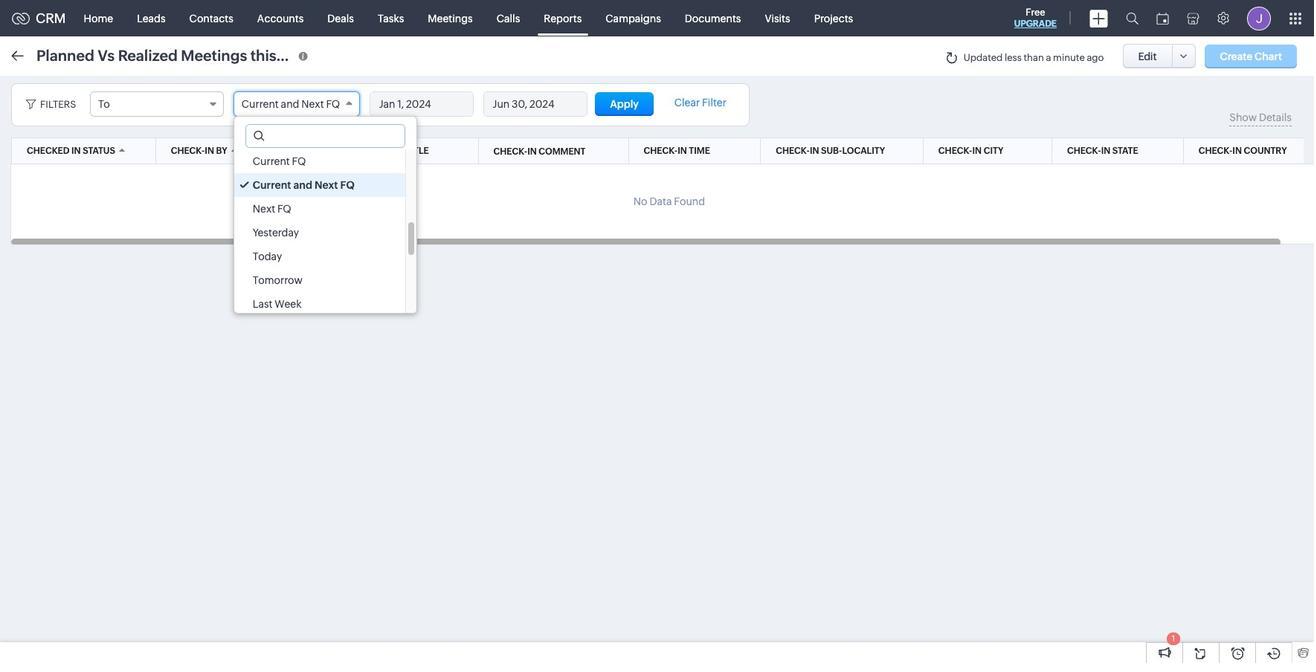 Task type: vqa. For each thing, say whether or not it's contained in the screenshot.
'rangoni'
no



Task type: describe. For each thing, give the bounding box(es) containing it.
check- for check-in state
[[1067, 146, 1101, 156]]

campaigns
[[606, 12, 661, 24]]

leads link
[[125, 0, 177, 36]]

in for time
[[678, 146, 687, 156]]

and
[[294, 179, 312, 191]]

last week option
[[234, 292, 405, 316]]

yesterday option
[[234, 221, 405, 245]]

in for state
[[1101, 146, 1111, 156]]

create chart button
[[1205, 44, 1297, 68]]

week
[[275, 298, 302, 310]]

meetings link
[[416, 0, 485, 36]]

planned vs realized meetings this month
[[36, 46, 326, 64]]

calls
[[497, 12, 520, 24]]

city
[[984, 146, 1004, 156]]

data
[[650, 196, 672, 208]]

0 horizontal spatial meetings
[[181, 46, 247, 64]]

comment
[[539, 146, 586, 157]]

free
[[1026, 7, 1046, 18]]

crm link
[[12, 10, 66, 26]]

create chart
[[1220, 50, 1282, 62]]

chart
[[1255, 50, 1282, 62]]

less
[[1005, 52, 1022, 63]]

minute
[[1053, 52, 1085, 63]]

country
[[1244, 146, 1287, 156]]

next inside option
[[315, 179, 338, 191]]

reports link
[[532, 0, 594, 36]]

in for by
[[205, 146, 214, 156]]

accounts link
[[245, 0, 316, 36]]

sub-
[[821, 146, 842, 156]]

leads
[[137, 12, 166, 24]]

next fq
[[253, 203, 291, 215]]

crm
[[36, 10, 66, 26]]

apply button
[[595, 92, 654, 116]]

edit
[[1139, 50, 1157, 62]]

free upgrade
[[1015, 7, 1057, 29]]

home
[[84, 12, 113, 24]]

status
[[83, 146, 115, 156]]

MMM D, YYYY text field
[[484, 92, 587, 116]]

home link
[[72, 0, 125, 36]]

yesterday
[[253, 227, 299, 239]]

logo image
[[12, 12, 30, 24]]

current and next fq
[[253, 179, 355, 191]]

current for current fq
[[253, 155, 290, 167]]

visits
[[765, 12, 790, 24]]

tasks
[[378, 12, 404, 24]]

last
[[253, 298, 273, 310]]

current fq option
[[234, 150, 405, 173]]

in for country
[[1233, 146, 1242, 156]]

checked
[[27, 146, 69, 156]]

filter
[[702, 97, 727, 109]]

checked in status
[[27, 146, 115, 156]]

in for sub-
[[810, 146, 819, 156]]

deals
[[328, 12, 354, 24]]

check- for check-in time
[[644, 146, 678, 156]]

check-in city
[[939, 146, 1004, 156]]

deals link
[[316, 0, 366, 36]]

current and next fq option
[[234, 173, 405, 197]]

check- for check-in sub-locality
[[776, 146, 810, 156]]

realized
[[118, 46, 178, 64]]

check- for check-in city
[[939, 146, 973, 156]]

current fq
[[253, 155, 306, 167]]

projects link
[[802, 0, 865, 36]]

check-in comment
[[494, 146, 586, 157]]

no data found
[[634, 196, 705, 208]]

list box containing current fq
[[234, 150, 416, 316]]

this
[[250, 46, 277, 64]]

by
[[216, 146, 227, 156]]

check-in state
[[1067, 146, 1139, 156]]

current for current and next fq
[[253, 179, 291, 191]]

upgrade
[[1015, 19, 1057, 29]]



Task type: locate. For each thing, give the bounding box(es) containing it.
in left the time
[[678, 146, 687, 156]]

fq up next fq 'option'
[[340, 179, 355, 191]]

list box
[[234, 150, 416, 316]]

2 vertical spatial fq
[[277, 203, 291, 215]]

in left status
[[71, 146, 81, 156]]

check-in time
[[644, 146, 710, 156]]

4 in from the left
[[810, 146, 819, 156]]

6 check- from the left
[[1199, 146, 1233, 156]]

1 in from the left
[[71, 146, 81, 156]]

check- left state
[[1067, 146, 1101, 156]]

host
[[294, 146, 319, 156]]

accounts
[[257, 12, 304, 24]]

2 check- from the left
[[644, 146, 678, 156]]

meetings down contacts link
[[181, 46, 247, 64]]

in left city
[[973, 146, 982, 156]]

check- left the by on the left top of the page
[[171, 146, 205, 156]]

1 vertical spatial current
[[253, 179, 291, 191]]

0 vertical spatial fq
[[292, 155, 306, 167]]

meetings
[[428, 12, 473, 24], [181, 46, 247, 64]]

None field
[[233, 91, 360, 117]]

contacts
[[189, 12, 233, 24]]

edit button
[[1123, 44, 1173, 68]]

updated
[[964, 52, 1003, 63]]

check-in sub-locality
[[776, 146, 885, 156]]

2 current from the top
[[253, 179, 291, 191]]

fq up the and
[[292, 155, 306, 167]]

4 check- from the left
[[939, 146, 973, 156]]

1 current from the top
[[253, 155, 290, 167]]

tasks link
[[366, 0, 416, 36]]

reports
[[544, 12, 582, 24]]

7 check- from the left
[[494, 146, 528, 157]]

visits link
[[753, 0, 802, 36]]

check- left the time
[[644, 146, 678, 156]]

check- left the comment
[[494, 146, 528, 157]]

title
[[406, 146, 429, 156]]

3 check- from the left
[[776, 146, 810, 156]]

next
[[315, 179, 338, 191], [253, 203, 275, 215]]

tomorrow option
[[234, 269, 405, 292]]

create
[[1220, 50, 1253, 62]]

check- left country
[[1199, 146, 1233, 156]]

documents
[[685, 12, 741, 24]]

today option
[[234, 245, 405, 269]]

filters
[[40, 99, 76, 110]]

6 in from the left
[[1101, 146, 1111, 156]]

next up yesterday
[[253, 203, 275, 215]]

check- left city
[[939, 146, 973, 156]]

1 vertical spatial next
[[253, 203, 275, 215]]

5 in from the left
[[973, 146, 982, 156]]

0 vertical spatial meetings
[[428, 12, 473, 24]]

fq for next fq
[[277, 203, 291, 215]]

in for status
[[71, 146, 81, 156]]

check-in by
[[171, 146, 227, 156]]

fq
[[292, 155, 306, 167], [340, 179, 355, 191], [277, 203, 291, 215]]

than
[[1024, 52, 1044, 63]]

current up next fq
[[253, 179, 291, 191]]

tomorrow
[[253, 274, 303, 286]]

fq for current fq
[[292, 155, 306, 167]]

current
[[253, 155, 290, 167], [253, 179, 291, 191]]

contacts link
[[177, 0, 245, 36]]

time
[[689, 146, 710, 156]]

0 horizontal spatial fq
[[277, 203, 291, 215]]

1 check- from the left
[[171, 146, 205, 156]]

2 horizontal spatial fq
[[340, 179, 355, 191]]

last week
[[253, 298, 302, 310]]

check-
[[171, 146, 205, 156], [644, 146, 678, 156], [776, 146, 810, 156], [939, 146, 973, 156], [1067, 146, 1101, 156], [1199, 146, 1233, 156], [494, 146, 528, 157]]

found
[[674, 196, 705, 208]]

today
[[253, 251, 282, 263]]

clear
[[674, 97, 700, 109]]

next fq option
[[234, 197, 405, 221]]

no
[[634, 196, 648, 208]]

next right the and
[[315, 179, 338, 191]]

in left the comment
[[528, 146, 537, 157]]

0 vertical spatial current
[[253, 155, 290, 167]]

0 horizontal spatial next
[[253, 203, 275, 215]]

documents link
[[673, 0, 753, 36]]

vs
[[98, 46, 115, 64]]

7 in from the left
[[1233, 146, 1242, 156]]

in left the sub-
[[810, 146, 819, 156]]

None text field
[[246, 125, 405, 147]]

current left host
[[253, 155, 290, 167]]

1 horizontal spatial next
[[315, 179, 338, 191]]

in left the by on the left top of the page
[[205, 146, 214, 156]]

check-in country
[[1199, 146, 1287, 156]]

a
[[1046, 52, 1051, 63]]

1 horizontal spatial meetings
[[428, 12, 473, 24]]

meetings left calls
[[428, 12, 473, 24]]

next inside 'option'
[[253, 203, 275, 215]]

8 in from the left
[[528, 146, 537, 157]]

campaigns link
[[594, 0, 673, 36]]

fq up yesterday
[[277, 203, 291, 215]]

check- for check-in country
[[1199, 146, 1233, 156]]

in left country
[[1233, 146, 1242, 156]]

state
[[1113, 146, 1139, 156]]

updated less than a minute ago
[[964, 52, 1104, 63]]

3 in from the left
[[678, 146, 687, 156]]

check- for check-in by
[[171, 146, 205, 156]]

planned
[[36, 46, 94, 64]]

1 vertical spatial meetings
[[181, 46, 247, 64]]

in
[[71, 146, 81, 156], [205, 146, 214, 156], [678, 146, 687, 156], [810, 146, 819, 156], [973, 146, 982, 156], [1101, 146, 1111, 156], [1233, 146, 1242, 156], [528, 146, 537, 157]]

1 horizontal spatial fq
[[292, 155, 306, 167]]

2 in from the left
[[205, 146, 214, 156]]

1 vertical spatial fq
[[340, 179, 355, 191]]

check- for check-in comment
[[494, 146, 528, 157]]

ago
[[1087, 52, 1104, 63]]

in for comment
[[528, 146, 537, 157]]

locality
[[842, 146, 885, 156]]

MMM D, YYYY text field
[[370, 92, 473, 116]]

apply
[[610, 98, 639, 110]]

fq inside 'option'
[[277, 203, 291, 215]]

clear filter
[[674, 97, 727, 109]]

0 vertical spatial next
[[315, 179, 338, 191]]

check- left the sub-
[[776, 146, 810, 156]]

in for city
[[973, 146, 982, 156]]

5 check- from the left
[[1067, 146, 1101, 156]]

projects
[[814, 12, 853, 24]]

in left state
[[1101, 146, 1111, 156]]

calls link
[[485, 0, 532, 36]]

month
[[280, 46, 326, 64]]



